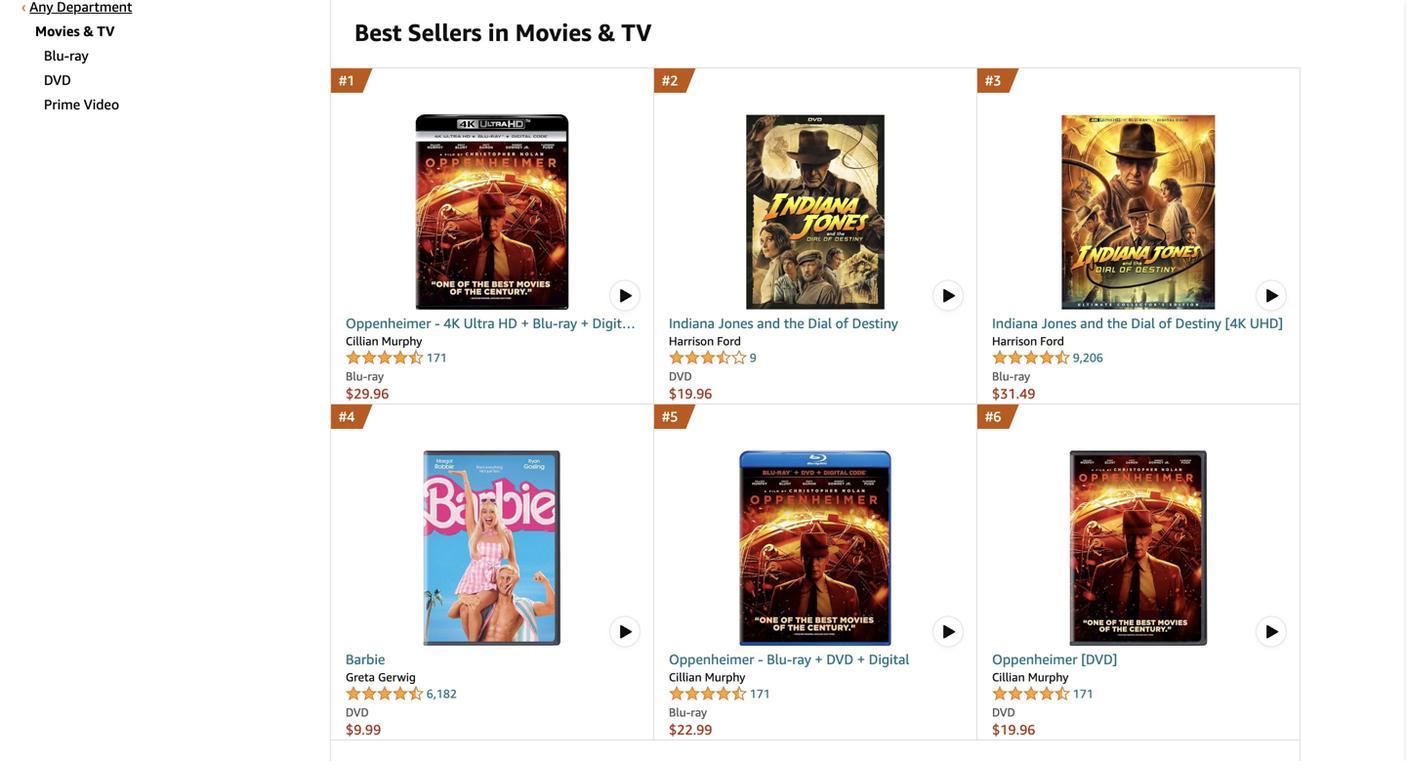 Task type: vqa. For each thing, say whether or not it's contained in the screenshot.


Task type: locate. For each thing, give the bounding box(es) containing it.
group containing blu-ray
[[44, 41, 330, 114]]

$22.99
[[669, 721, 713, 738]]

blu-
[[44, 47, 69, 64], [533, 315, 558, 331], [346, 369, 368, 383], [993, 369, 1014, 383], [767, 651, 793, 667], [669, 705, 691, 719]]

blu- up $22.99 link
[[767, 651, 793, 667]]

indiana
[[669, 315, 715, 331], [993, 315, 1038, 331]]

jones for ray
[[1042, 315, 1077, 331]]

+
[[521, 315, 529, 331], [581, 315, 589, 331], [815, 651, 823, 667], [858, 651, 866, 667]]

-
[[435, 315, 440, 331], [758, 651, 764, 667]]

$19.96 for indiana jones and the dial of destiny
[[669, 385, 713, 402]]

1 horizontal spatial uhd]
[[1250, 315, 1284, 331]]

1 vertical spatial -
[[758, 651, 764, 667]]

indiana up '9,206' link
[[993, 315, 1038, 331]]

tree item
[[21, 0, 325, 17]]

$9.99
[[346, 721, 381, 738]]

171 for -
[[750, 687, 771, 700]]

destiny
[[853, 315, 899, 331], [1176, 315, 1222, 331]]

1 the from the left
[[784, 315, 805, 331]]

movies up blu-ray link
[[35, 23, 80, 39]]

1 jones from the left
[[719, 315, 754, 331]]

2 ford from the left
[[1041, 334, 1065, 348]]

$31.49 link
[[993, 384, 1286, 403]]

tree
[[21, 0, 331, 114]]

blu- right hd
[[533, 315, 558, 331]]

and inside indiana jones and the dial of destiny harrison ford
[[757, 315, 781, 331]]

dvd $9.99
[[346, 705, 381, 738]]

ray
[[69, 47, 89, 64], [558, 315, 577, 331], [368, 369, 384, 383], [1014, 369, 1031, 383], [793, 651, 812, 667], [691, 705, 707, 719]]

9
[[750, 351, 757, 364]]

&
[[598, 18, 616, 46], [83, 23, 94, 39]]

in
[[488, 18, 509, 46]]

blu- inside movies & tv blu-ray dvd prime video
[[44, 47, 69, 64]]

murphy inside oppenheimer - blu-ray + dvd + digital cillian murphy
[[705, 670, 746, 684]]

murphy up blu-ray $29.96
[[382, 334, 422, 348]]

dvd down oppenheimer [dvd] cillian murphy
[[993, 705, 1016, 719]]

ray inside blu-ray $22.99
[[691, 705, 707, 719]]

0 vertical spatial $19.96
[[669, 385, 713, 402]]

1 horizontal spatial destiny
[[1176, 315, 1222, 331]]

of
[[836, 315, 849, 331], [1159, 315, 1172, 331]]

gerwig
[[378, 670, 416, 684]]

tv
[[622, 18, 652, 46], [97, 23, 115, 39]]

2 horizontal spatial murphy
[[1029, 670, 1069, 684]]

- for 4k
[[435, 315, 440, 331]]

ray up $22.99
[[691, 705, 707, 719]]

of inside indiana jones and the dial of destiny [4k uhd] harrison ford
[[1159, 315, 1172, 331]]

[4k
[[1226, 315, 1247, 331], [346, 335, 367, 351]]

oppenheimer up blu-ray $22.99
[[669, 651, 755, 667]]

1 horizontal spatial jones
[[1042, 315, 1077, 331]]

oppenheimer inside oppenheimer [dvd] cillian murphy
[[993, 651, 1078, 667]]

0 vertical spatial $19.96 link
[[669, 384, 962, 403]]

1 vertical spatial dvd $19.96
[[993, 705, 1036, 738]]

indiana jones and the dial of destiny [4k uhd] link
[[993, 314, 1286, 333]]

1 vertical spatial $19.96
[[993, 721, 1036, 738]]

oppenheimer for oppenheimer - blu-ray + dvd + digital cillian murphy
[[669, 651, 755, 667]]

0 horizontal spatial dial
[[808, 315, 832, 331]]

dvd inside oppenheimer - blu-ray + dvd + digital cillian murphy
[[827, 651, 854, 667]]

9 link
[[669, 349, 757, 367]]

the for harrison
[[784, 315, 805, 331]]

0 horizontal spatial of
[[836, 315, 849, 331]]

0 horizontal spatial digital
[[593, 315, 633, 331]]

6,182
[[427, 687, 457, 700]]

dvd up $22.99 link
[[827, 651, 854, 667]]

171 link down oppenheimer [dvd] cillian murphy
[[993, 685, 1094, 703]]

0 vertical spatial -
[[435, 315, 440, 331]]

$19.96 link
[[669, 384, 962, 403], [993, 720, 1286, 740]]

$29.96
[[346, 385, 389, 402]]

0 horizontal spatial ford
[[717, 334, 741, 348]]

group
[[44, 41, 330, 114]]

- for blu-
[[758, 651, 764, 667]]

1 destiny from the left
[[853, 315, 899, 331]]

[4k inside oppenheimer - 4k ultra hd + blu-ray + digital [4k uhd]
[[346, 335, 367, 351]]

oppenheimer - blu-ray + dvd + digital image
[[669, 450, 962, 646]]

destiny inside indiana jones and the dial of destiny harrison ford
[[853, 315, 899, 331]]

1 horizontal spatial murphy
[[705, 670, 746, 684]]

171 link for $19.96
[[993, 685, 1094, 703]]

0 horizontal spatial &
[[83, 23, 94, 39]]

0 vertical spatial [4k
[[1226, 315, 1247, 331]]

digital inside oppenheimer - 4k ultra hd + blu-ray + digital [4k uhd]
[[593, 315, 633, 331]]

murphy up blu-ray $22.99
[[705, 670, 746, 684]]

1 horizontal spatial &
[[598, 18, 616, 46]]

sellers
[[408, 18, 482, 46]]

movies & tv blu-ray dvd prime video
[[35, 23, 119, 112]]

0 horizontal spatial cillian
[[346, 334, 379, 348]]

1 horizontal spatial dvd $19.96
[[993, 705, 1036, 738]]

group inside 'tree'
[[44, 41, 330, 114]]

#3
[[986, 72, 1002, 88]]

171 link for $22.99
[[669, 685, 771, 703]]

blu- up dvd link on the top left of the page
[[44, 47, 69, 64]]

0 horizontal spatial indiana
[[669, 315, 715, 331]]

harrison up '9,206' link
[[993, 334, 1038, 348]]

harrison up 9 link
[[669, 334, 714, 348]]

dvd $19.96 down oppenheimer [dvd] cillian murphy
[[993, 705, 1036, 738]]

murphy
[[382, 334, 422, 348], [705, 670, 746, 684], [1029, 670, 1069, 684]]

0 horizontal spatial and
[[757, 315, 781, 331]]

1 horizontal spatial ford
[[1041, 334, 1065, 348]]

and for ray
[[1081, 315, 1104, 331]]

171 link
[[346, 349, 447, 367], [669, 685, 771, 703], [993, 685, 1094, 703]]

1 horizontal spatial digital
[[869, 651, 910, 667]]

1 horizontal spatial $19.96
[[993, 721, 1036, 738]]

best
[[355, 18, 402, 46]]

1 horizontal spatial -
[[758, 651, 764, 667]]

ford
[[717, 334, 741, 348], [1041, 334, 1065, 348]]

and for $19.96
[[757, 315, 781, 331]]

dvd up prime
[[44, 72, 71, 88]]

1 horizontal spatial of
[[1159, 315, 1172, 331]]

dvd $19.96 down 9 link
[[669, 369, 713, 402]]

#1
[[339, 72, 355, 88]]

movies right in
[[516, 18, 592, 46]]

171 down [dvd]
[[1074, 687, 1094, 700]]

0 horizontal spatial $19.96 link
[[669, 384, 962, 403]]

0 horizontal spatial destiny
[[853, 315, 899, 331]]

hd
[[498, 315, 518, 331]]

blu-ray $31.49
[[993, 369, 1036, 402]]

1 horizontal spatial dial
[[1132, 315, 1156, 331]]

1 vertical spatial uhd]
[[371, 335, 404, 351]]

171 link up blu-ray $22.99
[[669, 685, 771, 703]]

ray up $31.49
[[1014, 369, 1031, 383]]

$19.96 link down oppenheimer [dvd] link
[[993, 720, 1286, 740]]

oppenheimer - 4k ultra hd + blu-ray + digital [4k uhd] image
[[346, 114, 639, 310]]

dvd $19.96
[[669, 369, 713, 402], [993, 705, 1036, 738]]

ray up $29.96
[[368, 369, 384, 383]]

9,206
[[1074, 351, 1104, 364]]

ray up $22.99 link
[[793, 651, 812, 667]]

destiny inside indiana jones and the dial of destiny [4k uhd] harrison ford
[[1176, 315, 1222, 331]]

the
[[784, 315, 805, 331], [1108, 315, 1128, 331]]

171 down 4k
[[427, 351, 447, 364]]

oppenheimer for oppenheimer [dvd] cillian murphy
[[993, 651, 1078, 667]]

oppenheimer up cillian murphy
[[346, 315, 431, 331]]

dial
[[808, 315, 832, 331], [1132, 315, 1156, 331]]

1 vertical spatial digital
[[869, 651, 910, 667]]

0 horizontal spatial the
[[784, 315, 805, 331]]

murphy down oppenheimer [dvd] link
[[1029, 670, 1069, 684]]

and inside indiana jones and the dial of destiny [4k uhd] harrison ford
[[1081, 315, 1104, 331]]

1 horizontal spatial tv
[[622, 18, 652, 46]]

$19.96 link for murphy
[[993, 720, 1286, 740]]

greta
[[346, 670, 375, 684]]

2 harrison from the left
[[993, 334, 1038, 348]]

ray inside blu-ray $29.96
[[368, 369, 384, 383]]

#6
[[986, 408, 1002, 424]]

oppenheimer inside oppenheimer - 4k ultra hd + blu-ray + digital [4k uhd]
[[346, 315, 431, 331]]

- inside oppenheimer - 4k ultra hd + blu-ray + digital [4k uhd]
[[435, 315, 440, 331]]

dvd for #2
[[669, 369, 693, 383]]

$19.96 up #5
[[669, 385, 713, 402]]

oppenheimer [dvd] cillian murphy
[[993, 651, 1118, 684]]

1 indiana from the left
[[669, 315, 715, 331]]

blu- inside blu-ray $31.49
[[993, 369, 1014, 383]]

ray up dvd link on the top left of the page
[[69, 47, 89, 64]]

oppenheimer left [dvd]
[[993, 651, 1078, 667]]

jones
[[719, 315, 754, 331], [1042, 315, 1077, 331]]

0 horizontal spatial harrison
[[669, 334, 714, 348]]

0 vertical spatial digital
[[593, 315, 633, 331]]

tv inside movies & tv blu-ray dvd prime video
[[97, 23, 115, 39]]

171 link for $29.96
[[346, 349, 447, 367]]

1 ford from the left
[[717, 334, 741, 348]]

dvd up the $9.99
[[346, 705, 369, 719]]

movies inside movies & tv blu-ray dvd prime video
[[35, 23, 80, 39]]

2 dial from the left
[[1132, 315, 1156, 331]]

oppenheimer [dvd] image
[[993, 450, 1286, 646]]

$19.96
[[669, 385, 713, 402], [993, 721, 1036, 738]]

indiana jones and the dial of destiny harrison ford
[[669, 315, 899, 348]]

movies
[[516, 18, 592, 46], [35, 23, 80, 39]]

indiana up 9 link
[[669, 315, 715, 331]]

1 dial from the left
[[808, 315, 832, 331]]

171 for [dvd]
[[1074, 687, 1094, 700]]

blu- inside blu-ray $22.99
[[669, 705, 691, 719]]

2 indiana from the left
[[993, 315, 1038, 331]]

cillian
[[346, 334, 379, 348], [669, 670, 702, 684], [993, 670, 1025, 684]]

and
[[757, 315, 781, 331], [1081, 315, 1104, 331]]

6,182 link
[[346, 685, 457, 703]]

1 and from the left
[[757, 315, 781, 331]]

9,206 link
[[993, 349, 1104, 367]]

171 down oppenheimer - blu-ray + dvd + digital cillian murphy
[[750, 687, 771, 700]]

0 horizontal spatial tv
[[97, 23, 115, 39]]

prime video link
[[44, 96, 119, 112]]

1 vertical spatial $19.96 link
[[993, 720, 1286, 740]]

1 horizontal spatial $19.96 link
[[993, 720, 1286, 740]]

2 horizontal spatial cillian
[[993, 670, 1025, 684]]

171 link down cillian murphy
[[346, 349, 447, 367]]

dial inside indiana jones and the dial of destiny [4k uhd] harrison ford
[[1132, 315, 1156, 331]]

1 horizontal spatial cillian
[[669, 670, 702, 684]]

2 the from the left
[[1108, 315, 1128, 331]]

oppenheimer inside oppenheimer - blu-ray + dvd + digital cillian murphy
[[669, 651, 755, 667]]

cillian inside oppenheimer - blu-ray + dvd + digital cillian murphy
[[669, 670, 702, 684]]

1 of from the left
[[836, 315, 849, 331]]

blu- up $31.49
[[993, 369, 1014, 383]]

0 horizontal spatial -
[[435, 315, 440, 331]]

dvd inside dvd $9.99
[[346, 705, 369, 719]]

0 horizontal spatial uhd]
[[371, 335, 404, 351]]

1 horizontal spatial 171 link
[[669, 685, 771, 703]]

171
[[427, 351, 447, 364], [750, 687, 771, 700], [1074, 687, 1094, 700]]

digital
[[593, 315, 633, 331], [869, 651, 910, 667]]

[dvd]
[[1082, 651, 1118, 667]]

2 and from the left
[[1081, 315, 1104, 331]]

blu- up $29.96
[[346, 369, 368, 383]]

ultra
[[464, 315, 495, 331]]

0 horizontal spatial oppenheimer
[[346, 315, 431, 331]]

jones inside indiana jones and the dial of destiny [4k uhd] harrison ford
[[1042, 315, 1077, 331]]

dvd
[[44, 72, 71, 88], [669, 369, 693, 383], [827, 651, 854, 667], [346, 705, 369, 719], [993, 705, 1016, 719]]

uhd]
[[1250, 315, 1284, 331], [371, 335, 404, 351]]

indiana inside indiana jones and the dial of destiny [4k uhd] harrison ford
[[993, 315, 1038, 331]]

1 horizontal spatial and
[[1081, 315, 1104, 331]]

2 horizontal spatial 171
[[1074, 687, 1094, 700]]

dial inside indiana jones and the dial of destiny harrison ford
[[808, 315, 832, 331]]

1 horizontal spatial indiana
[[993, 315, 1038, 331]]

harrison
[[669, 334, 714, 348], [993, 334, 1038, 348]]

2 jones from the left
[[1042, 315, 1077, 331]]

of inside indiana jones and the dial of destiny harrison ford
[[836, 315, 849, 331]]

ray right hd
[[558, 315, 577, 331]]

ford up 9 link
[[717, 334, 741, 348]]

blu-ray $22.99
[[669, 705, 713, 738]]

1 horizontal spatial [4k
[[1226, 315, 1247, 331]]

oppenheimer
[[346, 315, 431, 331], [669, 651, 755, 667], [993, 651, 1078, 667]]

- left 4k
[[435, 315, 440, 331]]

murphy inside oppenheimer [dvd] cillian murphy
[[1029, 670, 1069, 684]]

0 horizontal spatial 171
[[427, 351, 447, 364]]

jones inside indiana jones and the dial of destiny harrison ford
[[719, 315, 754, 331]]

the inside indiana jones and the dial of destiny [4k uhd] harrison ford
[[1108, 315, 1128, 331]]

2 destiny from the left
[[1176, 315, 1222, 331]]

indiana for indiana jones and the dial of destiny [4k uhd]
[[993, 315, 1038, 331]]

0 horizontal spatial 171 link
[[346, 349, 447, 367]]

dvd down 9 link
[[669, 369, 693, 383]]

jones up '9,206' link
[[1042, 315, 1077, 331]]

#5
[[662, 408, 678, 424]]

0 horizontal spatial jones
[[719, 315, 754, 331]]

0 horizontal spatial dvd $19.96
[[669, 369, 713, 402]]

2 horizontal spatial 171 link
[[993, 685, 1094, 703]]

0 horizontal spatial movies
[[35, 23, 80, 39]]

2 of from the left
[[1159, 315, 1172, 331]]

1 horizontal spatial harrison
[[993, 334, 1038, 348]]

2 horizontal spatial oppenheimer
[[993, 651, 1078, 667]]

ford inside indiana jones and the dial of destiny harrison ford
[[717, 334, 741, 348]]

destiny for indiana jones and the dial of destiny [4k uhd]
[[1176, 315, 1222, 331]]

0 vertical spatial dvd $19.96
[[669, 369, 713, 402]]

1 horizontal spatial the
[[1108, 315, 1128, 331]]

uhd] inside indiana jones and the dial of destiny [4k uhd] harrison ford
[[1250, 315, 1284, 331]]

dial for uhd]
[[1132, 315, 1156, 331]]

1 horizontal spatial 171
[[750, 687, 771, 700]]

$19.96 down oppenheimer [dvd] cillian murphy
[[993, 721, 1036, 738]]

tree containing movies & tv
[[21, 0, 331, 114]]

destiny for indiana jones and the dial of destiny
[[853, 315, 899, 331]]

jones up 9
[[719, 315, 754, 331]]

0 vertical spatial uhd]
[[1250, 315, 1284, 331]]

0 horizontal spatial $19.96
[[669, 385, 713, 402]]

1 harrison from the left
[[669, 334, 714, 348]]

the inside indiana jones and the dial of destiny harrison ford
[[784, 315, 805, 331]]

1 horizontal spatial oppenheimer
[[669, 651, 755, 667]]

blu- up $22.99
[[669, 705, 691, 719]]

ford up '9,206' link
[[1041, 334, 1065, 348]]

digital inside oppenheimer - blu-ray + dvd + digital cillian murphy
[[869, 651, 910, 667]]

$19.96 link down indiana jones and the dial of destiny harrison ford
[[669, 384, 962, 403]]

oppenheimer - blu-ray + dvd + digital cillian murphy
[[669, 651, 910, 684]]

indiana inside indiana jones and the dial of destiny harrison ford
[[669, 315, 715, 331]]

1 vertical spatial [4k
[[346, 335, 367, 351]]

- inside oppenheimer - blu-ray + dvd + digital cillian murphy
[[758, 651, 764, 667]]

0 horizontal spatial [4k
[[346, 335, 367, 351]]

- up $22.99 link
[[758, 651, 764, 667]]

uhd] inside oppenheimer - 4k ultra hd + blu-ray + digital [4k uhd]
[[371, 335, 404, 351]]



Task type: describe. For each thing, give the bounding box(es) containing it.
oppenheimer - blu-ray + dvd + digital link
[[669, 650, 962, 669]]

indiana for indiana jones and the dial of destiny
[[669, 315, 715, 331]]

blu- inside oppenheimer - 4k ultra hd + blu-ray + digital [4k uhd]
[[533, 315, 558, 331]]

$31.49
[[993, 385, 1036, 402]]

dvd $19.96 for oppenheimer [dvd]
[[993, 705, 1036, 738]]

blu- inside blu-ray $29.96
[[346, 369, 368, 383]]

barbie
[[346, 651, 385, 667]]

best sellers in movies & tv
[[355, 18, 652, 46]]

cillian inside oppenheimer [dvd] cillian murphy
[[993, 670, 1025, 684]]

$22.99 link
[[669, 720, 962, 740]]

#4
[[339, 408, 355, 424]]

oppenheimer [dvd] link
[[993, 650, 1286, 669]]

jones for $19.96
[[719, 315, 754, 331]]

ray inside oppenheimer - 4k ultra hd + blu-ray + digital [4k uhd]
[[558, 315, 577, 331]]

ray inside oppenheimer - blu-ray + dvd + digital cillian murphy
[[793, 651, 812, 667]]

dvd for #4
[[346, 705, 369, 719]]

$19.96 for oppenheimer [dvd]
[[993, 721, 1036, 738]]

ray inside blu-ray $31.49
[[1014, 369, 1031, 383]]

0 horizontal spatial murphy
[[382, 334, 422, 348]]

dial for ford
[[808, 315, 832, 331]]

blu-ray $29.96
[[346, 369, 389, 402]]

blu-ray link
[[44, 47, 89, 64]]

dvd inside movies & tv blu-ray dvd prime video
[[44, 72, 71, 88]]

indiana jones and the dial of destiny [4k uhd] image
[[993, 114, 1286, 310]]

oppenheimer for oppenheimer - 4k ultra hd + blu-ray + digital [4k uhd]
[[346, 315, 431, 331]]

oppenheimer - 4k ultra hd + blu-ray + digital [4k uhd]
[[346, 315, 633, 351]]

prime
[[44, 96, 80, 112]]

dvd for #6
[[993, 705, 1016, 719]]

the for [4k
[[1108, 315, 1128, 331]]

barbie image
[[346, 450, 639, 646]]

barbie greta gerwig
[[346, 651, 416, 684]]

$9.99 link
[[346, 720, 639, 740]]

$29.96 link
[[346, 384, 639, 403]]

[4k inside indiana jones and the dial of destiny [4k uhd] harrison ford
[[1226, 315, 1247, 331]]

& inside movies & tv blu-ray dvd prime video
[[83, 23, 94, 39]]

171 for ray
[[427, 351, 447, 364]]

$19.96 link for the
[[669, 384, 962, 403]]

blu- inside oppenheimer - blu-ray + dvd + digital cillian murphy
[[767, 651, 793, 667]]

oppenheimer - 4k ultra hd + blu-ray + digital [4k uhd] link
[[346, 314, 639, 351]]

of for indiana jones and the dial of destiny [4k uhd]
[[1159, 315, 1172, 331]]

1 horizontal spatial movies
[[516, 18, 592, 46]]

#2
[[662, 72, 678, 88]]

4k
[[444, 315, 460, 331]]

ray inside movies & tv blu-ray dvd prime video
[[69, 47, 89, 64]]

dvd link
[[44, 72, 71, 88]]

video
[[84, 96, 119, 112]]

harrison inside indiana jones and the dial of destiny [4k uhd] harrison ford
[[993, 334, 1038, 348]]

harrison inside indiana jones and the dial of destiny harrison ford
[[669, 334, 714, 348]]

indiana jones and the dial of destiny image
[[669, 114, 962, 310]]

ford inside indiana jones and the dial of destiny [4k uhd] harrison ford
[[1041, 334, 1065, 348]]

indiana jones and the dial of destiny [4k uhd] harrison ford
[[993, 315, 1284, 348]]

cillian murphy
[[346, 334, 422, 348]]

of for indiana jones and the dial of destiny
[[836, 315, 849, 331]]

indiana jones and the dial of destiny link
[[669, 314, 962, 333]]

barbie link
[[346, 650, 639, 669]]

dvd $19.96 for indiana jones and the dial of destiny
[[669, 369, 713, 402]]



